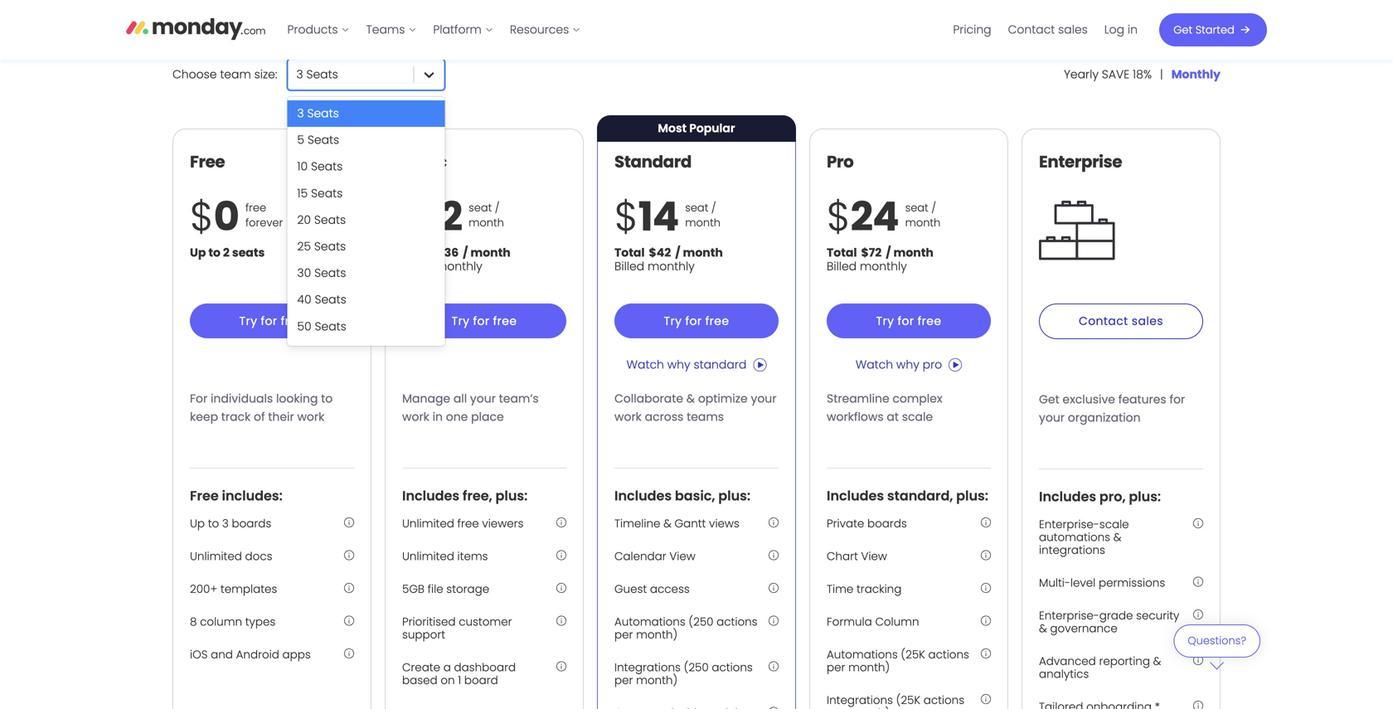 Task type: locate. For each thing, give the bounding box(es) containing it.
collaborate & optimize your work across teams
[[615, 391, 777, 425]]

reporting
[[1099, 654, 1150, 669]]

info copy image for timeline & gantt views
[[769, 517, 779, 527]]

integrations (250 actions per month)
[[615, 660, 753, 688]]

info copy image for guest access
[[769, 583, 779, 593]]

formula
[[827, 614, 872, 630]]

free up up to 3 boards
[[190, 486, 219, 505]]

|
[[1160, 66, 1163, 82]]

0 horizontal spatial work
[[297, 409, 325, 425]]

2 enterprise- from the top
[[1039, 608, 1100, 623]]

log
[[1105, 22, 1125, 38]]

2 horizontal spatial $
[[827, 189, 851, 245]]

3 down free includes:
[[222, 516, 229, 531]]

views
[[709, 516, 740, 531]]

seat right 12
[[469, 200, 492, 215]]

place
[[471, 409, 504, 425]]

why left 'standard'
[[667, 357, 691, 373]]

actions for integrations (250 actions per month)
[[712, 660, 753, 675]]

0 horizontal spatial boards
[[232, 516, 271, 531]]

0 horizontal spatial monthly
[[435, 258, 483, 274]]

(250 down "access"
[[689, 614, 714, 630]]

actions for automations (25k actions per month)
[[929, 647, 970, 662]]

1 work from the left
[[297, 409, 325, 425]]

3 seats up 5 seats
[[297, 105, 339, 122]]

automations (25k actions per month)
[[827, 647, 970, 675]]

(25k for integrations
[[896, 693, 921, 708]]

per for automations (250 actions per month)
[[615, 627, 633, 642]]

list
[[279, 0, 589, 60], [945, 0, 1146, 60]]

contact sales inside 'main' element
[[1008, 22, 1088, 38]]

total
[[615, 245, 645, 261], [827, 245, 857, 261]]

4 try for free from the left
[[876, 313, 942, 329]]

month inside $36 / month billed monthly
[[471, 245, 511, 261]]

(250 down automations (250 actions per month)
[[684, 660, 709, 675]]

try for free up watch why pro link at the right of page
[[876, 313, 942, 329]]

info copy image for integrations (250 actions per month)
[[769, 662, 779, 671]]

to down free includes:
[[208, 516, 219, 531]]

work down collaborate
[[615, 409, 642, 425]]

integrations inside integrations (25k actions per month)
[[827, 693, 893, 708]]

why for 14
[[667, 357, 691, 373]]

watch for 14
[[627, 357, 664, 373]]

items
[[457, 549, 488, 564]]

billed inside $36 / month billed monthly
[[402, 258, 432, 274]]

get inside get started button
[[1174, 22, 1193, 37]]

to left 2
[[208, 245, 221, 261]]

0 vertical spatial in
[[1128, 22, 1138, 38]]

$ down pro
[[827, 189, 851, 245]]

seat for 24
[[905, 200, 929, 215]]

info copy image for chart view
[[981, 550, 991, 560]]

month) down automations (25k actions per month)
[[849, 706, 890, 709]]

month right $72
[[894, 245, 934, 261]]

3 monthly from the left
[[860, 258, 907, 274]]

1 horizontal spatial monthly
[[648, 258, 695, 274]]

1 horizontal spatial integrations
[[827, 693, 893, 708]]

streamline
[[827, 391, 890, 407]]

0 horizontal spatial integrations
[[615, 660, 681, 675]]

1 horizontal spatial automations
[[827, 647, 898, 662]]

contact
[[1008, 22, 1055, 38], [1079, 313, 1129, 329]]

1 horizontal spatial why
[[897, 357, 920, 373]]

work down manage
[[402, 409, 430, 425]]

watch inside button
[[627, 357, 664, 373]]

automations for automations (25k actions per month)
[[827, 647, 898, 662]]

/ right the $42
[[675, 245, 681, 261]]

0 vertical spatial enterprise-
[[1039, 517, 1100, 532]]

watch why standard link
[[627, 352, 767, 378]]

0 horizontal spatial get
[[1039, 391, 1060, 408]]

month) up integrations (25k actions per month) at the bottom right of the page
[[849, 660, 890, 675]]

2 $ from the left
[[615, 189, 638, 245]]

contact sales up yearly
[[1008, 22, 1088, 38]]

sales up features on the bottom
[[1132, 313, 1164, 329]]

security
[[1136, 608, 1180, 623]]

why for 24
[[897, 357, 920, 373]]

organization
[[1068, 410, 1141, 426]]

& up teams at the bottom
[[687, 391, 695, 407]]

enterprise- for governance
[[1039, 608, 1100, 623]]

your right optimize
[[751, 391, 777, 407]]

your down 'exclusive'
[[1039, 410, 1065, 426]]

view down "timeline & gantt views"
[[670, 549, 696, 564]]

& right reporting
[[1153, 654, 1162, 669]]

in right the log
[[1128, 22, 1138, 38]]

standard,
[[887, 486, 953, 505]]

free down $36 / month billed monthly
[[493, 313, 517, 329]]

free up 'standard'
[[706, 313, 729, 329]]

2 seat from the left
[[685, 200, 709, 215]]

1 billed from the left
[[402, 258, 432, 274]]

seat for 14
[[685, 200, 709, 215]]

info copy image
[[557, 517, 567, 527], [981, 517, 991, 527], [1194, 518, 1204, 528], [344, 550, 354, 560], [981, 550, 991, 560], [769, 583, 779, 593], [981, 583, 991, 593], [557, 616, 567, 626], [344, 649, 354, 659], [981, 649, 991, 659], [1194, 655, 1204, 665], [557, 662, 567, 671], [769, 662, 779, 671], [769, 707, 779, 709]]

for individuals looking to keep track of their work
[[190, 391, 333, 425]]

info copy image
[[344, 517, 354, 527], [769, 517, 779, 527], [557, 550, 567, 560], [769, 550, 779, 560], [1194, 577, 1204, 587], [344, 583, 354, 593], [557, 583, 567, 593], [1194, 610, 1204, 620], [344, 616, 354, 626], [769, 616, 779, 626], [981, 616, 991, 626], [981, 694, 991, 704], [1194, 701, 1204, 709]]

month) inside integrations (250 actions per month)
[[636, 673, 678, 688]]

0 vertical spatial contact sales
[[1008, 22, 1088, 38]]

includes up 'unlimited free viewers'
[[402, 486, 460, 505]]

monthly inside total $72 / month billed monthly
[[860, 258, 907, 274]]

4 try from the left
[[876, 313, 894, 329]]

2 try for free from the left
[[452, 313, 517, 329]]

actions up integrations (250 actions per month)
[[717, 614, 758, 630]]

2 vertical spatial to
[[208, 516, 219, 531]]

up to 3 boards
[[190, 516, 271, 531]]

your up place
[[470, 391, 496, 407]]

contact sales up features on the bottom
[[1079, 313, 1164, 329]]

per down guest
[[615, 627, 633, 642]]

1 vertical spatial in
[[433, 409, 443, 425]]

seats right '50'
[[315, 318, 347, 334]]

list containing products
[[279, 0, 589, 60]]

free for 24
[[918, 313, 942, 329]]

& inside "advanced reporting & analytics"
[[1153, 654, 1162, 669]]

total for 24
[[827, 245, 857, 261]]

sales left the log
[[1058, 22, 1088, 38]]

1 list from the left
[[279, 0, 589, 60]]

contact sales link
[[1000, 17, 1096, 43]]

month) down automations (250 actions per month)
[[636, 673, 678, 688]]

try for seat /
[[452, 313, 470, 329]]

info copy image for enterprise-scale automations & integrations
[[1194, 518, 1204, 528]]

1 vertical spatial (25k
[[896, 693, 921, 708]]

contact right pricing
[[1008, 22, 1055, 38]]

(25k inside automations (25k actions per month)
[[901, 647, 926, 662]]

month) for integrations (250 actions per month)
[[636, 673, 678, 688]]

enterprise- for integrations
[[1039, 517, 1100, 532]]

1 horizontal spatial scale
[[1100, 517, 1129, 532]]

plus: up viewers
[[496, 486, 528, 505]]

1 horizontal spatial boards
[[868, 516, 907, 531]]

1 vertical spatial scale
[[1100, 517, 1129, 532]]

1 try for free button from the left
[[190, 304, 354, 338]]

1 horizontal spatial sales
[[1132, 313, 1164, 329]]

2 try for free button from the left
[[402, 304, 567, 338]]

(25k inside integrations (25k actions per month)
[[896, 693, 921, 708]]

3 seat from the left
[[905, 200, 929, 215]]

list containing pricing
[[945, 0, 1146, 60]]

$36 / month billed monthly
[[402, 245, 511, 274]]

/ inside "12 seat / month"
[[495, 200, 500, 215]]

2 work from the left
[[402, 409, 430, 425]]

0 horizontal spatial total
[[615, 245, 645, 261]]

0 vertical spatial free
[[190, 150, 225, 173]]

for down $36 / month billed monthly
[[473, 313, 490, 329]]

0 horizontal spatial watch
[[627, 357, 664, 373]]

month right 14
[[685, 215, 721, 230]]

8
[[190, 614, 197, 630]]

monthly for 14
[[648, 258, 695, 274]]

1 try for free from the left
[[239, 313, 305, 329]]

info copy image for advanced reporting & analytics
[[1194, 655, 1204, 665]]

unlimited up "unlimited items"
[[402, 516, 454, 531]]

column
[[200, 614, 242, 630]]

&
[[687, 391, 695, 407], [664, 516, 672, 531], [1114, 530, 1122, 545], [1039, 621, 1047, 636], [1153, 654, 1162, 669]]

for for 24
[[898, 313, 914, 329]]

work down looking
[[297, 409, 325, 425]]

includes up "timeline"
[[615, 486, 672, 505]]

free for 0
[[281, 313, 305, 329]]

1 free from the top
[[190, 150, 225, 173]]

1 vertical spatial sales
[[1132, 313, 1164, 329]]

view for 14
[[670, 549, 696, 564]]

seat right 14
[[685, 200, 709, 215]]

at
[[887, 409, 899, 425]]

0 vertical spatial 3
[[296, 66, 303, 82]]

month) for integrations (25k actions per month)
[[849, 706, 890, 709]]

get left 'exclusive'
[[1039, 391, 1060, 408]]

in inside manage all your team's work in one place
[[433, 409, 443, 425]]

2 up from the top
[[190, 516, 205, 531]]

integrations down automations (25k actions per month)
[[827, 693, 893, 708]]

prioritised customer support
[[402, 614, 512, 642]]

1 total from the left
[[615, 245, 645, 261]]

0 horizontal spatial in
[[433, 409, 443, 425]]

0 horizontal spatial why
[[667, 357, 691, 373]]

plus: right the pro,
[[1129, 487, 1161, 506]]

why
[[667, 357, 691, 373], [897, 357, 920, 373]]

based
[[402, 673, 438, 688]]

gantt
[[675, 516, 706, 531]]

info copy image for 200+ templates
[[344, 583, 354, 593]]

1 horizontal spatial contact
[[1079, 313, 1129, 329]]

0 vertical spatial 3 seats
[[296, 66, 338, 82]]

enterprise-scale automations & integrations
[[1039, 517, 1129, 558]]

info copy image for unlimited items
[[557, 550, 567, 560]]

2 watch from the left
[[856, 357, 893, 373]]

2 horizontal spatial billed
[[827, 258, 857, 274]]

0 vertical spatial scale
[[902, 409, 933, 425]]

automations inside automations (250 actions per month)
[[615, 614, 686, 630]]

plus: for includes pro, plus:
[[1129, 487, 1161, 506]]

ios
[[190, 647, 208, 662]]

0 vertical spatial get
[[1174, 22, 1193, 37]]

why inside button
[[897, 357, 920, 373]]

per inside integrations (25k actions per month)
[[827, 706, 846, 709]]

actions inside integrations (250 actions per month)
[[712, 660, 753, 675]]

per inside automations (25k actions per month)
[[827, 660, 846, 675]]

25 seats
[[297, 238, 346, 255]]

1 vertical spatial to
[[321, 391, 333, 407]]

1 horizontal spatial your
[[751, 391, 777, 407]]

automations down guest access
[[615, 614, 686, 630]]

3 try for free from the left
[[664, 313, 729, 329]]

per down automations (250 actions per month)
[[615, 673, 633, 688]]

1 monthly from the left
[[435, 258, 483, 274]]

(250 inside automations (250 actions per month)
[[689, 614, 714, 630]]

free up 0
[[190, 150, 225, 173]]

actions up integrations (25k actions per month) at the bottom right of the page
[[929, 647, 970, 662]]

contact up 'exclusive'
[[1079, 313, 1129, 329]]

streamline complex workflows at scale
[[827, 391, 943, 425]]

2 free from the top
[[190, 486, 219, 505]]

2
[[223, 245, 230, 261]]

2 total from the left
[[827, 245, 857, 261]]

1 vertical spatial contact sales
[[1079, 313, 1164, 329]]

seat right the 24
[[905, 200, 929, 215]]

private boards
[[827, 516, 907, 531]]

free inside $ 0 free forever
[[245, 200, 266, 215]]

get inside get exclusive features for your organization
[[1039, 391, 1060, 408]]

1 why from the left
[[667, 357, 691, 373]]

work
[[297, 409, 325, 425], [402, 409, 430, 425], [615, 409, 642, 425]]

month right $36
[[471, 245, 511, 261]]

/ inside $ 24 seat / month
[[932, 200, 936, 215]]

0 horizontal spatial scale
[[902, 409, 933, 425]]

try for free button up watch why standard link
[[615, 304, 779, 338]]

boards down includes standard, plus:
[[868, 516, 907, 531]]

total left the $42
[[615, 245, 645, 261]]

$ for 0
[[190, 189, 214, 245]]

view right chart
[[861, 549, 887, 564]]

0 horizontal spatial contact
[[1008, 22, 1055, 38]]

per
[[615, 627, 633, 642], [827, 660, 846, 675], [615, 673, 633, 688], [827, 706, 846, 709]]

1 vertical spatial enterprise-
[[1039, 608, 1100, 623]]

month)
[[636, 627, 678, 642], [849, 660, 890, 675], [636, 673, 678, 688], [849, 706, 890, 709]]

all
[[454, 391, 467, 407]]

why left 'pro'
[[897, 357, 920, 373]]

month inside total $42 / month billed monthly
[[683, 245, 723, 261]]

2 billed from the left
[[615, 258, 645, 274]]

to inside for individuals looking to keep track of their work
[[321, 391, 333, 407]]

info copy image for automations (250 actions per month)
[[769, 616, 779, 626]]

month right the $42
[[683, 245, 723, 261]]

0 vertical spatial (25k
[[901, 647, 926, 662]]

1 horizontal spatial list
[[945, 0, 1146, 60]]

enterprise-grade security & governance
[[1039, 608, 1180, 636]]

plus: for includes free, plus:
[[496, 486, 528, 505]]

month) inside automations (25k actions per month)
[[849, 660, 890, 675]]

/ right $36
[[463, 245, 468, 261]]

team
[[220, 66, 251, 82]]

includes pro, plus:
[[1039, 487, 1161, 506]]

(250
[[689, 614, 714, 630], [684, 660, 709, 675]]

actions
[[717, 614, 758, 630], [929, 647, 970, 662], [712, 660, 753, 675], [924, 693, 965, 708]]

up for up to 3 boards
[[190, 516, 205, 531]]

try for free button for 0
[[190, 304, 354, 338]]

enterprise- up integrations
[[1039, 517, 1100, 532]]

40 seats
[[297, 292, 347, 308]]

for
[[190, 391, 208, 407]]

multi-level permissions
[[1039, 575, 1166, 591]]

try left '50'
[[239, 313, 257, 329]]

free
[[190, 150, 225, 173], [190, 486, 219, 505]]

for right features on the bottom
[[1170, 391, 1185, 408]]

boards
[[232, 516, 271, 531], [868, 516, 907, 531]]

1 horizontal spatial watch
[[856, 357, 893, 373]]

free for 14
[[706, 313, 729, 329]]

(25k
[[901, 647, 926, 662], [896, 693, 921, 708]]

2 horizontal spatial monthly
[[860, 258, 907, 274]]

try for free button for seat /
[[402, 304, 567, 338]]

2 list from the left
[[945, 0, 1146, 60]]

2 boards from the left
[[868, 516, 907, 531]]

/ right $72
[[886, 245, 891, 261]]

month right the 24
[[905, 215, 941, 230]]

1 horizontal spatial view
[[861, 549, 887, 564]]

100 seats
[[297, 345, 350, 361]]

(250 for automations
[[689, 614, 714, 630]]

integrations down automations (250 actions per month)
[[615, 660, 681, 675]]

free for free
[[190, 150, 225, 173]]

$42
[[649, 245, 671, 261]]

seat inside $ 14 seat / month
[[685, 200, 709, 215]]

1 horizontal spatial total
[[827, 245, 857, 261]]

0 vertical spatial automations
[[615, 614, 686, 630]]

monthly down "12 seat / month"
[[435, 258, 483, 274]]

why inside button
[[667, 357, 691, 373]]

total inside total $72 / month billed monthly
[[827, 245, 857, 261]]

forever
[[245, 215, 283, 230]]

billed inside total $72 / month billed monthly
[[827, 258, 857, 274]]

monthly for 24
[[860, 258, 907, 274]]

individuals
[[211, 391, 273, 407]]

plus: right standard,
[[956, 486, 989, 505]]

automations
[[615, 614, 686, 630], [827, 647, 898, 662]]

50
[[297, 318, 312, 334]]

watch up streamline
[[856, 357, 893, 373]]

3 $ from the left
[[827, 189, 851, 245]]

try up watch why standard
[[664, 313, 682, 329]]

0 horizontal spatial $
[[190, 189, 214, 245]]

/ right the 24
[[932, 200, 936, 215]]

0 horizontal spatial seat
[[469, 200, 492, 215]]

free right 0
[[245, 200, 266, 215]]

seat inside $ 24 seat / month
[[905, 200, 929, 215]]

choose
[[173, 66, 217, 82]]

0 vertical spatial (250
[[689, 614, 714, 630]]

advanced
[[1039, 654, 1096, 669]]

billed inside total $42 / month billed monthly
[[615, 258, 645, 274]]

per down formula
[[827, 660, 846, 675]]

3 billed from the left
[[827, 258, 857, 274]]

billed left the $42
[[615, 258, 645, 274]]

get started button
[[1160, 13, 1267, 46]]

& left governance
[[1039, 621, 1047, 636]]

month) down guest access
[[636, 627, 678, 642]]

yearly save 18% | monthly
[[1064, 66, 1221, 82]]

2 why from the left
[[897, 357, 920, 373]]

1 view from the left
[[670, 549, 696, 564]]

2 horizontal spatial your
[[1039, 410, 1065, 426]]

to
[[208, 245, 221, 261], [321, 391, 333, 407], [208, 516, 219, 531]]

try for free button
[[190, 304, 354, 338], [402, 304, 567, 338], [615, 304, 779, 338], [827, 304, 991, 338]]

0 horizontal spatial your
[[470, 391, 496, 407]]

3 try for free button from the left
[[615, 304, 779, 338]]

2 view from the left
[[861, 549, 887, 564]]

3 seats down products "link"
[[296, 66, 338, 82]]

0 horizontal spatial view
[[670, 549, 696, 564]]

2 horizontal spatial work
[[615, 409, 642, 425]]

of
[[254, 409, 265, 425]]

1 vertical spatial get
[[1039, 391, 1060, 408]]

3 work from the left
[[615, 409, 642, 425]]

(25k for automations
[[901, 647, 926, 662]]

24
[[851, 189, 899, 245]]

1 horizontal spatial get
[[1174, 22, 1193, 37]]

formula column
[[827, 614, 919, 630]]

1 horizontal spatial work
[[402, 409, 430, 425]]

$
[[190, 189, 214, 245], [615, 189, 638, 245], [827, 189, 851, 245]]

1 up from the top
[[190, 245, 206, 261]]

(250 inside integrations (250 actions per month)
[[684, 660, 709, 675]]

complex
[[893, 391, 943, 407]]

started
[[1196, 22, 1235, 37]]

for up watch why pro link at the right of page
[[898, 313, 914, 329]]

actions down automations (250 actions per month)
[[712, 660, 753, 675]]

watch inside button
[[856, 357, 893, 373]]

1 watch from the left
[[627, 357, 664, 373]]

plus: for includes basic, plus:
[[719, 486, 751, 505]]

enterprise- inside enterprise-grade security & governance
[[1039, 608, 1100, 623]]

/ right 14
[[712, 200, 716, 215]]

1 horizontal spatial seat
[[685, 200, 709, 215]]

20
[[297, 212, 311, 228]]

3 try from the left
[[664, 313, 682, 329]]

try for free for 14
[[664, 313, 729, 329]]

month) inside automations (250 actions per month)
[[636, 627, 678, 642]]

0 vertical spatial up
[[190, 245, 206, 261]]

actions for integrations (25k actions per month)
[[924, 693, 965, 708]]

get
[[1174, 22, 1193, 37], [1039, 391, 1060, 408]]

1 horizontal spatial $
[[615, 189, 638, 245]]

monthly inside total $42 / month billed monthly
[[648, 258, 695, 274]]

1 vertical spatial automations
[[827, 647, 898, 662]]

sales inside button
[[1132, 313, 1164, 329]]

get left started
[[1174, 22, 1193, 37]]

info copy image for enterprise-grade security & governance
[[1194, 610, 1204, 620]]

actions inside integrations (25k actions per month)
[[924, 693, 965, 708]]

most
[[658, 120, 687, 136]]

integrations inside integrations (250 actions per month)
[[615, 660, 681, 675]]

automations inside automations (25k actions per month)
[[827, 647, 898, 662]]

/
[[495, 200, 500, 215], [712, 200, 716, 215], [932, 200, 936, 215], [463, 245, 468, 261], [675, 245, 681, 261], [886, 245, 891, 261]]

per inside integrations (250 actions per month)
[[615, 673, 633, 688]]

0 vertical spatial contact
[[1008, 22, 1055, 38]]

0 vertical spatial sales
[[1058, 22, 1088, 38]]

up for up to 2 seats
[[190, 245, 206, 261]]

14
[[638, 189, 679, 245]]

2 horizontal spatial seat
[[905, 200, 929, 215]]

your inside collaborate & optimize your work across teams
[[751, 391, 777, 407]]

month right 12
[[469, 215, 504, 230]]

integrations (25k actions per month)
[[827, 693, 965, 709]]

0 horizontal spatial billed
[[402, 258, 432, 274]]

1 horizontal spatial billed
[[615, 258, 645, 274]]

2 try from the left
[[452, 313, 470, 329]]

3 right size:
[[296, 66, 303, 82]]

1 vertical spatial (250
[[684, 660, 709, 675]]

storage
[[446, 581, 490, 597]]

20 seats
[[297, 212, 346, 228]]

4 try for free button from the left
[[827, 304, 991, 338]]

actions inside automations (250 actions per month)
[[717, 614, 758, 630]]

(25k down automations (25k actions per month)
[[896, 693, 921, 708]]

1 vertical spatial up
[[190, 516, 205, 531]]

free for free includes:
[[190, 486, 219, 505]]

free up 'pro'
[[918, 313, 942, 329]]

seat
[[469, 200, 492, 215], [685, 200, 709, 215], [905, 200, 929, 215]]

0 vertical spatial integrations
[[615, 660, 681, 675]]

scale inside streamline complex workflows at scale
[[902, 409, 933, 425]]

1 vertical spatial free
[[190, 486, 219, 505]]

total inside total $42 / month billed monthly
[[615, 245, 645, 261]]

pro
[[827, 150, 854, 173]]

0 horizontal spatial sales
[[1058, 22, 1088, 38]]

0 horizontal spatial list
[[279, 0, 589, 60]]

per inside automations (250 actions per month)
[[615, 627, 633, 642]]

try for free down $36 / month billed monthly
[[452, 313, 517, 329]]

$ up total $42 / month billed monthly at the top of page
[[615, 189, 638, 245]]

month inside $ 24 seat / month
[[905, 215, 941, 230]]

/ inside total $72 / month billed monthly
[[886, 245, 891, 261]]

info copy image for time tracking
[[981, 583, 991, 593]]

info copy image for automations (25k actions per month)
[[981, 649, 991, 659]]

month) inside integrations (25k actions per month)
[[849, 706, 890, 709]]

permissions
[[1099, 575, 1166, 591]]

seat inside "12 seat / month"
[[469, 200, 492, 215]]

1 horizontal spatial in
[[1128, 22, 1138, 38]]

total $42 / month billed monthly
[[615, 245, 723, 274]]

0 horizontal spatial automations
[[615, 614, 686, 630]]

0 vertical spatial to
[[208, 245, 221, 261]]

main element
[[279, 0, 1267, 60]]

try for free button down $36 / month billed monthly
[[402, 304, 567, 338]]

seats right 100
[[318, 345, 350, 361]]

1 try from the left
[[239, 313, 257, 329]]

1 vertical spatial contact
[[1079, 313, 1129, 329]]

5gb
[[402, 581, 425, 597]]

1 seat from the left
[[469, 200, 492, 215]]

enterprise- inside the enterprise-scale automations & integrations
[[1039, 517, 1100, 532]]

up up unlimited docs
[[190, 516, 205, 531]]

$ up up to 2 seats
[[190, 189, 214, 245]]

scale
[[902, 409, 933, 425], [1100, 517, 1129, 532]]

work inside manage all your team's work in one place
[[402, 409, 430, 425]]

(250 for integrations
[[684, 660, 709, 675]]

in
[[1128, 22, 1138, 38], [433, 409, 443, 425]]

1 $ from the left
[[190, 189, 214, 245]]

actions inside automations (25k actions per month)
[[929, 647, 970, 662]]

billed left $72
[[827, 258, 857, 274]]

1 enterprise- from the top
[[1039, 517, 1100, 532]]

unlimited up 200+ at the bottom left of the page
[[190, 549, 242, 564]]

1 vertical spatial integrations
[[827, 693, 893, 708]]

work inside collaborate & optimize your work across teams
[[615, 409, 642, 425]]

2 monthly from the left
[[648, 258, 695, 274]]



Task type: vqa. For each thing, say whether or not it's contained in the screenshot.
Free includes:
yes



Task type: describe. For each thing, give the bounding box(es) containing it.
info copy image for 5gb file storage
[[557, 583, 567, 593]]

automations for automations (250 actions per month)
[[615, 614, 686, 630]]

seats up 5 seats
[[307, 105, 339, 122]]

30 seats
[[297, 265, 346, 281]]

info copy image for ios and android apps
[[344, 649, 354, 659]]

multi-
[[1039, 575, 1071, 591]]

10
[[297, 159, 308, 175]]

chart
[[827, 549, 858, 564]]

& inside collaborate & optimize your work across teams
[[687, 391, 695, 407]]

access
[[650, 581, 690, 597]]

and
[[211, 647, 233, 662]]

grade
[[1100, 608, 1133, 623]]

for inside get exclusive features for your organization
[[1170, 391, 1185, 408]]

platform link
[[425, 17, 502, 43]]

popular
[[690, 120, 735, 136]]

one
[[446, 409, 468, 425]]

track
[[221, 409, 251, 425]]

/ inside $ 14 seat / month
[[712, 200, 716, 215]]

to for seats
[[208, 245, 221, 261]]

$ 14 seat / month
[[615, 189, 721, 245]]

info copy image for 8 column types
[[344, 616, 354, 626]]

/ inside total $42 / month billed monthly
[[675, 245, 681, 261]]

5
[[297, 132, 304, 148]]

try for free for 24
[[876, 313, 942, 329]]

info copy image for prioritised customer support
[[557, 616, 567, 626]]

automations
[[1039, 530, 1111, 545]]

month) for automations (250 actions per month)
[[636, 627, 678, 642]]

watch why standard
[[627, 357, 747, 373]]

$ for 14
[[615, 189, 638, 245]]

calendar
[[615, 549, 667, 564]]

integrations for integrations (250 actions per month)
[[615, 660, 681, 675]]

try for 0
[[239, 313, 257, 329]]

seats down products "link"
[[306, 66, 338, 82]]

pro
[[923, 357, 942, 373]]

contact sales inside button
[[1079, 313, 1164, 329]]

includes for includes pro, plus:
[[1039, 487, 1097, 506]]

try for free for seat /
[[452, 313, 517, 329]]

for for 14
[[686, 313, 702, 329]]

manage
[[402, 391, 450, 407]]

1 vertical spatial 3
[[297, 105, 304, 122]]

guest access
[[615, 581, 690, 597]]

30
[[297, 265, 311, 281]]

seats right 25
[[314, 238, 346, 255]]

1 boards from the left
[[232, 516, 271, 531]]

try for free for 0
[[239, 313, 305, 329]]

their
[[268, 409, 294, 425]]

includes for includes free, plus:
[[402, 486, 460, 505]]

workflows
[[827, 409, 884, 425]]

total for 14
[[615, 245, 645, 261]]

free for seat /
[[493, 313, 517, 329]]

get for get started
[[1174, 22, 1193, 37]]

unlimited free viewers
[[402, 516, 524, 531]]

manage all your team's work in one place
[[402, 391, 539, 425]]

unlimited items
[[402, 549, 488, 564]]

seats right the 30 at the top left of the page
[[314, 265, 346, 281]]

2 vertical spatial 3
[[222, 516, 229, 531]]

analytics
[[1039, 667, 1089, 682]]

scale inside the enterprise-scale automations & integrations
[[1100, 517, 1129, 532]]

basic
[[402, 150, 447, 173]]

get started
[[1174, 22, 1235, 37]]

contact inside "contact sales" link
[[1008, 22, 1055, 38]]

apps
[[282, 647, 311, 662]]

& inside the enterprise-scale automations & integrations
[[1114, 530, 1122, 545]]

on
[[441, 673, 455, 688]]

exclusive
[[1063, 391, 1116, 408]]

month inside "12 seat / month"
[[469, 215, 504, 230]]

file
[[428, 581, 443, 597]]

unlimited for $
[[190, 549, 242, 564]]

for for 0
[[261, 313, 277, 329]]

products
[[287, 22, 338, 38]]

5 seats
[[297, 132, 339, 148]]

try for free button for 24
[[827, 304, 991, 338]]

get for get exclusive features for your organization
[[1039, 391, 1060, 408]]

& left the gantt
[[664, 516, 672, 531]]

android
[[236, 647, 279, 662]]

50 seats
[[297, 318, 347, 334]]

work inside for individuals looking to keep track of their work
[[297, 409, 325, 425]]

to for boards
[[208, 516, 219, 531]]

billed for 24
[[827, 258, 857, 274]]

info copy image for unlimited free viewers
[[557, 517, 567, 527]]

view for 24
[[861, 549, 887, 564]]

12 seat / month
[[426, 189, 504, 245]]

$ for 24
[[827, 189, 851, 245]]

dashboard
[[454, 660, 516, 675]]

resources
[[510, 22, 569, 38]]

products link
[[279, 17, 358, 43]]

unlimited for 12
[[402, 549, 454, 564]]

seats right "10"
[[311, 159, 343, 175]]

types
[[245, 614, 276, 630]]

across
[[645, 409, 684, 425]]

sales inside 'main' element
[[1058, 22, 1088, 38]]

8 column types
[[190, 614, 276, 630]]

includes for includes standard, plus:
[[827, 486, 884, 505]]

your inside get exclusive features for your organization
[[1039, 410, 1065, 426]]

teams
[[687, 409, 724, 425]]

plus: for includes standard, plus:
[[956, 486, 989, 505]]

monday.com logo image
[[126, 11, 266, 46]]

info copy image for integrations (25k actions per month)
[[981, 694, 991, 704]]

tracking
[[857, 581, 902, 597]]

seats right 40
[[315, 292, 347, 308]]

watch why pro
[[856, 357, 942, 373]]

features
[[1119, 391, 1167, 408]]

15
[[297, 185, 308, 201]]

for for seat /
[[473, 313, 490, 329]]

free down includes free, plus:
[[457, 516, 479, 531]]

info copy image for multi-level permissions
[[1194, 577, 1204, 587]]

/ inside $36 / month billed monthly
[[463, 245, 468, 261]]

seats right 20
[[314, 212, 346, 228]]

info copy image for up to 3 boards
[[344, 517, 354, 527]]

work for manage all your team's work in one place
[[402, 409, 430, 425]]

calendar view
[[615, 549, 696, 564]]

info copy image for unlimited docs
[[344, 550, 354, 560]]

includes:
[[222, 486, 283, 505]]

15 seats
[[297, 185, 343, 201]]

up to 2 seats
[[190, 245, 265, 261]]

collaborate
[[615, 391, 683, 407]]

basic,
[[675, 486, 715, 505]]

keep
[[190, 409, 218, 425]]

watch for 24
[[856, 357, 893, 373]]

seats
[[232, 245, 265, 261]]

& inside enterprise-grade security & governance
[[1039, 621, 1047, 636]]

month) for automations (25k actions per month)
[[849, 660, 890, 675]]

customer
[[459, 614, 512, 630]]

work for collaborate & optimize your work across teams
[[615, 409, 642, 425]]

info copy image for formula column
[[981, 616, 991, 626]]

try for 14
[[664, 313, 682, 329]]

200+
[[190, 581, 217, 597]]

info copy image for create a dashboard based on 1 board
[[557, 662, 567, 671]]

0
[[214, 189, 239, 245]]

board
[[464, 673, 498, 688]]

10 seats
[[297, 159, 343, 175]]

200+ templates
[[190, 581, 277, 597]]

timeline
[[615, 516, 661, 531]]

billed for 14
[[615, 258, 645, 274]]

looking
[[276, 391, 318, 407]]

includes for includes basic, plus:
[[615, 486, 672, 505]]

integrations for integrations (25k actions per month)
[[827, 693, 893, 708]]

save
[[1102, 66, 1130, 82]]

viewers
[[482, 516, 524, 531]]

per for integrations (25k actions per month)
[[827, 706, 846, 709]]

info copy image for private boards
[[981, 517, 991, 527]]

try for free button for 14
[[615, 304, 779, 338]]

monthly inside $36 / month billed monthly
[[435, 258, 483, 274]]

level
[[1071, 575, 1096, 591]]

info copy image for calendar view
[[769, 550, 779, 560]]

seats right the 5
[[308, 132, 339, 148]]

free,
[[463, 486, 492, 505]]

month inside $ 14 seat / month
[[685, 215, 721, 230]]

try for 24
[[876, 313, 894, 329]]

questions?
[[1188, 633, 1247, 648]]

contact inside contact sales button
[[1079, 313, 1129, 329]]

timeline & gantt views
[[615, 516, 740, 531]]

month inside total $72 / month billed monthly
[[894, 245, 934, 261]]

teams
[[366, 22, 405, 38]]

100
[[297, 345, 315, 361]]

seats right 15
[[311, 185, 343, 201]]

per for integrations (250 actions per month)
[[615, 673, 633, 688]]

docs
[[245, 549, 272, 564]]

your inside manage all your team's work in one place
[[470, 391, 496, 407]]

enterprise
[[1039, 150, 1122, 173]]

$72
[[861, 245, 882, 261]]

log in
[[1105, 22, 1138, 38]]

25
[[297, 238, 311, 255]]

actions for automations (250 actions per month)
[[717, 614, 758, 630]]

per for automations (25k actions per month)
[[827, 660, 846, 675]]

1 vertical spatial 3 seats
[[297, 105, 339, 122]]

automations (250 actions per month)
[[615, 614, 758, 642]]



